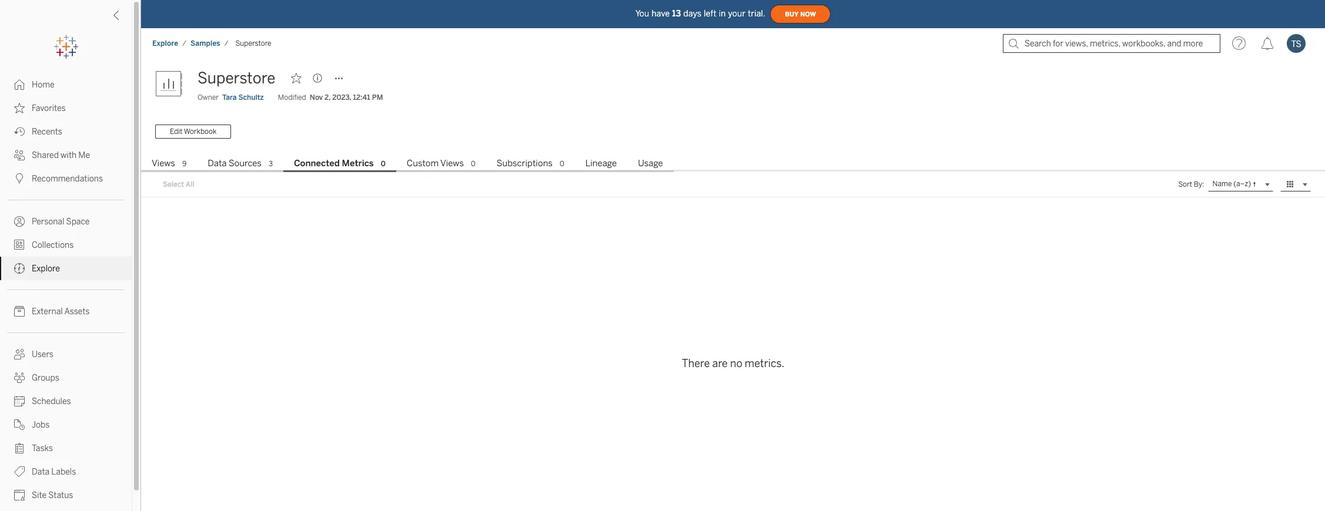 Task type: vqa. For each thing, say whether or not it's contained in the screenshot.


Task type: describe. For each thing, give the bounding box(es) containing it.
edit workbook
[[170, 128, 217, 136]]

no
[[730, 357, 742, 370]]

custom views
[[407, 158, 464, 169]]

tara
[[222, 93, 237, 102]]

explore for explore / samples /
[[152, 39, 178, 48]]

subscriptions
[[497, 158, 553, 169]]

sort by:
[[1178, 180, 1204, 189]]

external assets
[[32, 307, 90, 317]]

trial.
[[748, 9, 766, 19]]

you
[[635, 9, 649, 19]]

buy now button
[[770, 5, 831, 24]]

assets
[[64, 307, 90, 317]]

data for data sources
[[208, 158, 227, 169]]

schedules link
[[0, 390, 132, 413]]

3
[[269, 160, 273, 168]]

nov
[[310, 93, 323, 102]]

superstore main content
[[141, 59, 1325, 511]]

select
[[163, 180, 184, 189]]

owner
[[198, 93, 219, 102]]

workbook
[[184, 128, 217, 136]]

personal space
[[32, 217, 90, 227]]

0 horizontal spatial explore link
[[0, 257, 132, 280]]

have
[[652, 9, 670, 19]]

external
[[32, 307, 63, 317]]

groups
[[32, 373, 59, 383]]

tara schultz link
[[222, 92, 264, 103]]

superstore element
[[232, 39, 275, 48]]

labels
[[51, 467, 76, 477]]

select all
[[163, 180, 194, 189]]

0 for metrics
[[381, 160, 386, 168]]

13
[[672, 9, 681, 19]]

your
[[728, 9, 746, 19]]

site status link
[[0, 484, 132, 507]]

data labels link
[[0, 460, 132, 484]]

recents
[[32, 127, 62, 137]]

custom
[[407, 158, 439, 169]]

site
[[32, 491, 46, 501]]

owner tara schultz
[[198, 93, 264, 102]]

there are no metrics.
[[682, 357, 784, 370]]

3 0 from the left
[[560, 160, 564, 168]]

modified
[[278, 93, 306, 102]]

all
[[186, 180, 194, 189]]

workbook image
[[155, 66, 190, 102]]

connected metrics
[[294, 158, 374, 169]]

now
[[800, 10, 816, 18]]

metrics.
[[745, 357, 784, 370]]

samples
[[190, 39, 220, 48]]

name (a–z) button
[[1208, 178, 1273, 192]]

(a–z)
[[1234, 180, 1251, 188]]

site status
[[32, 491, 73, 501]]

favorites
[[32, 103, 66, 113]]

superstore inside main content
[[198, 69, 275, 88]]

grid view image
[[1285, 179, 1296, 190]]

samples link
[[190, 39, 221, 48]]

recommendations
[[32, 174, 103, 184]]

external assets link
[[0, 300, 132, 323]]

usage
[[638, 158, 663, 169]]

collections link
[[0, 233, 132, 257]]

name
[[1213, 180, 1232, 188]]

groups link
[[0, 366, 132, 390]]

buy now
[[785, 10, 816, 18]]

2,
[[325, 93, 331, 102]]

in
[[719, 9, 726, 19]]

modified nov 2, 2023, 12:41 pm
[[278, 93, 383, 102]]



Task type: locate. For each thing, give the bounding box(es) containing it.
tasks link
[[0, 437, 132, 460]]

explore inside main navigation. press the up and down arrow keys to access links. element
[[32, 264, 60, 274]]

views left the 9
[[152, 158, 175, 169]]

Search for views, metrics, workbooks, and more text field
[[1003, 34, 1220, 53]]

personal
[[32, 217, 64, 227]]

1 vertical spatial superstore
[[198, 69, 275, 88]]

2 0 from the left
[[471, 160, 476, 168]]

0 for views
[[471, 160, 476, 168]]

data
[[208, 158, 227, 169], [32, 467, 49, 477]]

12:41
[[353, 93, 370, 102]]

/
[[182, 39, 186, 48], [224, 39, 228, 48]]

with
[[61, 151, 77, 160]]

shared with me link
[[0, 143, 132, 167]]

me
[[78, 151, 90, 160]]

explore link
[[152, 39, 179, 48], [0, 257, 132, 280]]

status
[[48, 491, 73, 501]]

1 vertical spatial explore
[[32, 264, 60, 274]]

1 horizontal spatial explore
[[152, 39, 178, 48]]

0 horizontal spatial views
[[152, 158, 175, 169]]

0 right metrics
[[381, 160, 386, 168]]

1 horizontal spatial data
[[208, 158, 227, 169]]

jobs link
[[0, 413, 132, 437]]

data for data labels
[[32, 467, 49, 477]]

shared
[[32, 151, 59, 160]]

1 views from the left
[[152, 158, 175, 169]]

main navigation. press the up and down arrow keys to access links. element
[[0, 73, 132, 511]]

9
[[182, 160, 187, 168]]

data left sources on the top of page
[[208, 158, 227, 169]]

explore link down collections
[[0, 257, 132, 280]]

metrics
[[342, 158, 374, 169]]

left
[[704, 9, 716, 19]]

pm
[[372, 93, 383, 102]]

lineage
[[585, 158, 617, 169]]

favorites link
[[0, 96, 132, 120]]

0 horizontal spatial /
[[182, 39, 186, 48]]

explore for explore
[[32, 264, 60, 274]]

1 horizontal spatial /
[[224, 39, 228, 48]]

explore link left samples
[[152, 39, 179, 48]]

data inside sub-spaces tab list
[[208, 158, 227, 169]]

collections
[[32, 240, 74, 250]]

schedules
[[32, 397, 71, 407]]

0 vertical spatial superstore
[[235, 39, 271, 48]]

data sources
[[208, 158, 262, 169]]

0 right custom views
[[471, 160, 476, 168]]

home link
[[0, 73, 132, 96]]

2 views from the left
[[440, 158, 464, 169]]

1 vertical spatial data
[[32, 467, 49, 477]]

1 0 from the left
[[381, 160, 386, 168]]

shared with me
[[32, 151, 90, 160]]

0 vertical spatial explore link
[[152, 39, 179, 48]]

0 horizontal spatial 0
[[381, 160, 386, 168]]

explore down collections
[[32, 264, 60, 274]]

name (a–z)
[[1213, 180, 1251, 188]]

0 vertical spatial explore
[[152, 39, 178, 48]]

1 horizontal spatial views
[[440, 158, 464, 169]]

0 horizontal spatial explore
[[32, 264, 60, 274]]

2 / from the left
[[224, 39, 228, 48]]

sources
[[229, 158, 262, 169]]

are
[[712, 357, 728, 370]]

2023,
[[332, 93, 351, 102]]

users
[[32, 350, 53, 360]]

you have 13 days left in your trial.
[[635, 9, 766, 19]]

superstore
[[235, 39, 271, 48], [198, 69, 275, 88]]

edit
[[170, 128, 182, 136]]

explore left samples
[[152, 39, 178, 48]]

by:
[[1194, 180, 1204, 189]]

connected
[[294, 158, 340, 169]]

data labels
[[32, 467, 76, 477]]

space
[[66, 217, 90, 227]]

views right custom
[[440, 158, 464, 169]]

jobs
[[32, 420, 50, 430]]

0 vertical spatial data
[[208, 158, 227, 169]]

data left labels at the left of page
[[32, 467, 49, 477]]

home
[[32, 80, 55, 90]]

sort
[[1178, 180, 1192, 189]]

0
[[381, 160, 386, 168], [471, 160, 476, 168], [560, 160, 564, 168]]

superstore right samples link
[[235, 39, 271, 48]]

recents link
[[0, 120, 132, 143]]

schultz
[[238, 93, 264, 102]]

/ left samples
[[182, 39, 186, 48]]

edit workbook button
[[155, 125, 231, 139]]

there
[[682, 357, 710, 370]]

1 horizontal spatial 0
[[471, 160, 476, 168]]

1 horizontal spatial explore link
[[152, 39, 179, 48]]

1 vertical spatial explore link
[[0, 257, 132, 280]]

explore
[[152, 39, 178, 48], [32, 264, 60, 274]]

tasks
[[32, 444, 53, 454]]

views
[[152, 158, 175, 169], [440, 158, 464, 169]]

/ right samples
[[224, 39, 228, 48]]

sub-spaces tab list
[[141, 157, 1325, 172]]

data inside "link"
[[32, 467, 49, 477]]

2 horizontal spatial 0
[[560, 160, 564, 168]]

days
[[683, 9, 702, 19]]

navigation panel element
[[0, 35, 132, 511]]

recommendations link
[[0, 167, 132, 190]]

explore / samples /
[[152, 39, 228, 48]]

1 / from the left
[[182, 39, 186, 48]]

personal space link
[[0, 210, 132, 233]]

0 right subscriptions
[[560, 160, 564, 168]]

superstore up 'owner tara schultz'
[[198, 69, 275, 88]]

buy
[[785, 10, 799, 18]]

0 horizontal spatial data
[[32, 467, 49, 477]]

users link
[[0, 343, 132, 366]]

select all button
[[155, 178, 202, 192]]



